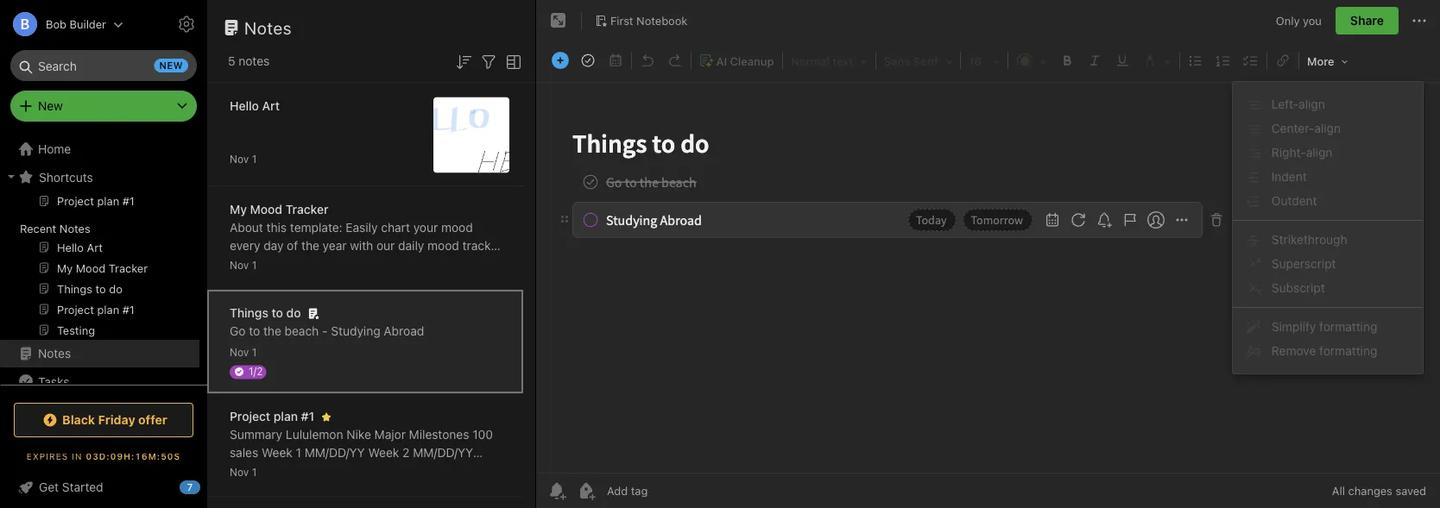 Task type: vqa. For each thing, say whether or not it's contained in the screenshot.
left The More Actions field
no



Task type: describe. For each thing, give the bounding box(es) containing it.
er
[[230, 239, 497, 271]]

5 inside summary lululemon nike major milestones 100 sales week 1 mm/dd/yy week 2 mm/dd/yy week 3 mm/dd/yy week 4 mm/dd/yy week 5 mm/dd/yy task 1 task 2 task 3 task 4 le...
[[482, 464, 489, 479]]

project
[[230, 410, 270, 424]]

abroad
[[384, 324, 424, 339]]

black friday offer
[[62, 413, 167, 428]]

subscript
[[1272, 281, 1326, 295]]

template.
[[244, 257, 297, 271]]

first
[[611, 14, 634, 27]]

share button
[[1336, 7, 1399, 35]]

recent
[[20, 222, 56, 235]]

font family image
[[879, 49, 958, 72]]

mood
[[250, 203, 283, 217]]

more
[[1308, 55, 1335, 68]]

notes
[[239, 54, 270, 68]]

Account field
[[0, 7, 124, 41]]

note window element
[[536, 0, 1441, 509]]

highlight image
[[1138, 49, 1177, 72]]

2 nov from the top
[[230, 260, 249, 272]]

heading level image
[[786, 49, 873, 72]]

center-align
[[1272, 121, 1342, 136]]

studying
[[331, 324, 381, 339]]

all
[[1333, 485, 1346, 498]]

cell
[[230, 275, 249, 289]]

left-
[[1272, 97, 1299, 111]]

hello
[[230, 99, 259, 113]]

about this template: easily chart your mood every day of the year with our daily mood track er template. click each square to change the cell background accordin...
[[230, 221, 497, 289]]

2 nov 1 from the top
[[230, 260, 257, 272]]

outdent link
[[1233, 189, 1424, 213]]

align for right-
[[1307, 146, 1333, 160]]

summary lululemon nike major milestones 100 sales week 1 mm/dd/yy week 2 mm/dd/yy week 3 mm/dd/yy week 4 mm/dd/yy week 5 mm/dd/yy task 1 task 2 task 3 task 4 le...
[[230, 428, 493, 497]]

simplify formatting link
[[1233, 315, 1424, 340]]

square
[[361, 257, 399, 271]]

only
[[1277, 14, 1301, 27]]

major
[[375, 428, 406, 442]]

left-align
[[1272, 97, 1326, 111]]

daily
[[398, 239, 424, 253]]

Heading level field
[[785, 48, 874, 73]]

View options field
[[499, 50, 524, 72]]

started
[[62, 481, 103, 495]]

strikethrough link
[[1233, 228, 1424, 252]]

week down nike at the left bottom
[[338, 464, 369, 479]]

3 nov 1 from the top
[[230, 347, 257, 359]]

3 nov from the top
[[230, 347, 249, 359]]

Font color field
[[1011, 48, 1054, 73]]

-
[[322, 324, 328, 339]]

with
[[350, 239, 373, 253]]

day
[[264, 239, 284, 253]]

art
[[262, 99, 280, 113]]

click
[[300, 257, 327, 271]]

0 horizontal spatial 4
[[373, 464, 380, 479]]

recent notes
[[20, 222, 90, 235]]

first notebook button
[[589, 9, 694, 33]]

3 task from the left
[[370, 482, 396, 497]]

1 horizontal spatial 4
[[438, 482, 446, 497]]

shortcuts button
[[0, 163, 200, 191]]

subscript link
[[1233, 276, 1424, 301]]

changes
[[1349, 485, 1393, 498]]

simplify formatting
[[1272, 320, 1378, 334]]

settings image
[[176, 14, 197, 35]]

builder
[[70, 18, 106, 31]]

add tag image
[[576, 481, 597, 502]]

new
[[38, 99, 63, 113]]

superscript link
[[1233, 252, 1424, 276]]

home link
[[0, 136, 207, 163]]

Sort options field
[[454, 50, 474, 72]]

recent notes group
[[0, 191, 200, 347]]

Note Editor text field
[[536, 83, 1441, 473]]

notes inside group
[[59, 222, 90, 235]]

of
[[287, 239, 298, 253]]

to for do
[[272, 306, 283, 320]]

in
[[72, 452, 83, 462]]

do
[[286, 306, 301, 320]]

about
[[230, 221, 263, 235]]

1 horizontal spatial 2
[[403, 446, 410, 460]]

right-
[[1272, 146, 1307, 160]]

remove formatting link
[[1233, 340, 1424, 364]]

shortcuts
[[39, 170, 93, 184]]

0 vertical spatial 3
[[264, 464, 272, 479]]

nike
[[347, 428, 371, 442]]

black
[[62, 413, 95, 428]]

lululemon
[[286, 428, 343, 442]]

summary
[[230, 428, 283, 442]]

4 nov from the top
[[230, 467, 249, 479]]

week up le...
[[447, 464, 478, 479]]

chart
[[381, 221, 410, 235]]

More actions field
[[1410, 7, 1431, 35]]

notes link
[[0, 340, 200, 368]]

go
[[230, 324, 246, 339]]

this
[[267, 221, 287, 235]]

hello art
[[230, 99, 280, 113]]

center-
[[1272, 121, 1315, 136]]

Font size field
[[963, 48, 1006, 73]]

go to the beach - studying abroad
[[230, 324, 424, 339]]

notes inside "link"
[[38, 347, 71, 361]]

thumbnail image
[[434, 97, 510, 173]]

milestones
[[409, 428, 469, 442]]

my mood tracker
[[230, 203, 329, 217]]

0 vertical spatial mood
[[441, 221, 473, 235]]

expires
[[27, 452, 68, 462]]

plan
[[274, 410, 298, 424]]

1 vertical spatial 2
[[360, 482, 367, 497]]

align for center-
[[1315, 121, 1342, 136]]



Task type: locate. For each thing, give the bounding box(es) containing it.
1 vertical spatial 5
[[482, 464, 489, 479]]

Search text field
[[22, 50, 185, 81]]

3 down major
[[399, 482, 406, 497]]

1
[[252, 153, 257, 165], [252, 260, 257, 272], [252, 347, 257, 359], [296, 446, 301, 460], [252, 467, 257, 479], [322, 482, 328, 497]]

0 horizontal spatial the
[[263, 324, 281, 339]]

Highlight field
[[1137, 48, 1178, 73]]

2 horizontal spatial to
[[402, 257, 413, 271]]

notes up tasks on the bottom left
[[38, 347, 71, 361]]

indent link
[[1233, 165, 1424, 189]]

0 vertical spatial formatting
[[1320, 320, 1378, 334]]

align up the center-align
[[1299, 97, 1326, 111]]

click to collapse image
[[201, 477, 214, 498]]

project plan #1
[[230, 410, 315, 424]]

tasks button
[[0, 368, 200, 396]]

get
[[39, 481, 59, 495]]

nov down go
[[230, 347, 249, 359]]

Help and Learning task checklist field
[[0, 474, 207, 502]]

2 down major
[[403, 446, 410, 460]]

4
[[373, 464, 380, 479], [438, 482, 446, 497]]

remove
[[1272, 344, 1317, 359]]

you
[[1304, 14, 1323, 27]]

0 horizontal spatial 5
[[228, 54, 235, 68]]

mm/dd/yy
[[305, 446, 365, 460], [413, 446, 474, 460], [275, 464, 335, 479], [384, 464, 444, 479], [230, 482, 290, 497]]

tracker
[[286, 203, 329, 217]]

right-align
[[1272, 146, 1333, 160]]

1 vertical spatial notes
[[59, 222, 90, 235]]

nov 1 down sales
[[230, 467, 257, 479]]

to down daily
[[402, 257, 413, 271]]

strikethrough
[[1272, 233, 1348, 247]]

5 notes
[[228, 54, 270, 68]]

font size image
[[964, 49, 1006, 72]]

notes right recent
[[59, 222, 90, 235]]

center-align link
[[1233, 117, 1424, 141]]

align down left-align link at the right
[[1315, 121, 1342, 136]]

5 left notes
[[228, 54, 235, 68]]

track
[[463, 239, 497, 253]]

right-align link
[[1233, 141, 1424, 165]]

task left le...
[[410, 482, 435, 497]]

1 horizontal spatial to
[[272, 306, 283, 320]]

2 task from the left
[[331, 482, 356, 497]]

tree containing home
[[0, 136, 207, 509]]

bob
[[46, 18, 67, 31]]

indent
[[1272, 170, 1308, 184]]

friday
[[98, 413, 135, 428]]

to left do
[[272, 306, 283, 320]]

Font family field
[[879, 48, 959, 73]]

offer
[[138, 413, 167, 428]]

1 vertical spatial 4
[[438, 482, 446, 497]]

sales
[[230, 446, 258, 460]]

your
[[414, 221, 438, 235]]

3 down summary
[[264, 464, 272, 479]]

add filters image
[[479, 52, 499, 72]]

2 formatting from the top
[[1320, 344, 1378, 359]]

our
[[377, 239, 395, 253]]

the down the things to do
[[263, 324, 281, 339]]

task down major
[[370, 482, 396, 497]]

tree
[[0, 136, 207, 509]]

to
[[402, 257, 413, 271], [272, 306, 283, 320], [249, 324, 260, 339]]

formatting up remove formatting link
[[1320, 320, 1378, 334]]

1 vertical spatial formatting
[[1320, 344, 1378, 359]]

4 nov 1 from the top
[[230, 467, 257, 479]]

2 vertical spatial the
[[263, 324, 281, 339]]

1 vertical spatial 3
[[399, 482, 406, 497]]

notebook
[[637, 14, 688, 27]]

notes up notes
[[244, 17, 292, 38]]

simplify
[[1272, 320, 1317, 334]]

0 vertical spatial 4
[[373, 464, 380, 479]]

0 horizontal spatial 3
[[264, 464, 272, 479]]

align inside left-align link
[[1299, 97, 1326, 111]]

align
[[1299, 97, 1326, 111], [1315, 121, 1342, 136], [1307, 146, 1333, 160]]

week down sales
[[230, 464, 261, 479]]

each
[[331, 257, 358, 271]]

week down summary
[[262, 446, 293, 460]]

7
[[187, 482, 193, 494]]

to inside about this template: easily chart your mood every day of the year with our daily mood track er template. click each square to change the cell background accordin...
[[402, 257, 413, 271]]

task
[[293, 482, 319, 497], [331, 482, 356, 497], [370, 482, 396, 497], [410, 482, 435, 497]]

1 task from the left
[[293, 482, 319, 497]]

the
[[302, 239, 320, 253], [461, 257, 479, 271], [263, 324, 281, 339]]

Add filters field
[[479, 50, 499, 72]]

5 down 100
[[482, 464, 489, 479]]

easily
[[346, 221, 378, 235]]

4 left le...
[[438, 482, 446, 497]]

outdent
[[1272, 194, 1318, 208]]

expand note image
[[549, 10, 569, 31]]

left-align link
[[1233, 92, 1424, 117]]

2 vertical spatial to
[[249, 324, 260, 339]]

1 vertical spatial mood
[[428, 239, 459, 253]]

remove formatting
[[1272, 344, 1378, 359]]

1 formatting from the top
[[1320, 320, 1378, 334]]

0 vertical spatial the
[[302, 239, 320, 253]]

the right of
[[302, 239, 320, 253]]

expires in 03d:09h:16m:50s
[[27, 452, 181, 462]]

tasks
[[38, 375, 69, 389]]

bob builder
[[46, 18, 106, 31]]

4 task from the left
[[410, 482, 435, 497]]

dropdown list menu
[[1233, 92, 1424, 364]]

share
[[1351, 13, 1385, 28]]

nov down sales
[[230, 467, 249, 479]]

Add tag field
[[606, 484, 735, 499]]

task down nike at the left bottom
[[331, 482, 356, 497]]

all changes saved
[[1333, 485, 1427, 498]]

align down center-align link
[[1307, 146, 1333, 160]]

more actions image
[[1410, 10, 1431, 31]]

change
[[417, 257, 458, 271]]

beach
[[285, 324, 319, 339]]

font color image
[[1012, 49, 1053, 72]]

4 down major
[[373, 464, 380, 479]]

1 horizontal spatial 5
[[482, 464, 489, 479]]

1 horizontal spatial the
[[302, 239, 320, 253]]

nov up my
[[230, 153, 249, 165]]

new button
[[10, 91, 197, 122]]

home
[[38, 142, 71, 156]]

2 vertical spatial notes
[[38, 347, 71, 361]]

get started
[[39, 481, 103, 495]]

Insert field
[[548, 48, 574, 73]]

week
[[262, 446, 293, 460], [368, 446, 399, 460], [230, 464, 261, 479], [338, 464, 369, 479], [447, 464, 478, 479]]

0 vertical spatial align
[[1299, 97, 1326, 111]]

my
[[230, 203, 247, 217]]

formatting down simplify formatting link in the right bottom of the page
[[1320, 344, 1378, 359]]

le...
[[449, 482, 473, 497]]

0 vertical spatial notes
[[244, 17, 292, 38]]

03d:09h:16m:50s
[[86, 452, 181, 462]]

new
[[159, 60, 183, 71]]

nov 1 up my
[[230, 153, 257, 165]]

align inside right-align link
[[1307, 146, 1333, 160]]

to for the
[[249, 324, 260, 339]]

task image
[[576, 48, 600, 73]]

0 horizontal spatial 2
[[360, 482, 367, 497]]

things to do
[[230, 306, 301, 320]]

black friday offer button
[[14, 403, 194, 438]]

formatting for remove formatting
[[1320, 344, 1378, 359]]

formatting for simplify formatting
[[1320, 320, 1378, 334]]

1 nov 1 from the top
[[230, 153, 257, 165]]

week down major
[[368, 446, 399, 460]]

only you
[[1277, 14, 1323, 27]]

0 horizontal spatial to
[[249, 324, 260, 339]]

1/2
[[249, 366, 263, 378]]

0 vertical spatial 2
[[403, 446, 410, 460]]

2 vertical spatial align
[[1307, 146, 1333, 160]]

0 vertical spatial 5
[[228, 54, 235, 68]]

1 vertical spatial the
[[461, 257, 479, 271]]

year
[[323, 239, 347, 253]]

add a reminder image
[[547, 481, 568, 502]]

mood
[[441, 221, 473, 235], [428, 239, 459, 253]]

new search field
[[22, 50, 188, 81]]

the down track
[[461, 257, 479, 271]]

to right go
[[249, 324, 260, 339]]

0 vertical spatial to
[[402, 257, 413, 271]]

1 nov from the top
[[230, 153, 249, 165]]

superscript
[[1272, 257, 1337, 271]]

More field
[[1302, 48, 1355, 73]]

2 horizontal spatial the
[[461, 257, 479, 271]]

template:
[[290, 221, 343, 235]]

5
[[228, 54, 235, 68], [482, 464, 489, 479]]

background
[[252, 275, 319, 289]]

2 down nike at the left bottom
[[360, 482, 367, 497]]

nov
[[230, 153, 249, 165], [230, 260, 249, 272], [230, 347, 249, 359], [230, 467, 249, 479]]

task down lululemon
[[293, 482, 319, 497]]

mood up track
[[441, 221, 473, 235]]

1 horizontal spatial 3
[[399, 482, 406, 497]]

nov up cell
[[230, 260, 249, 272]]

1 vertical spatial to
[[272, 306, 283, 320]]

align for left-
[[1299, 97, 1326, 111]]

100
[[473, 428, 493, 442]]

mood up change
[[428, 239, 459, 253]]

1 vertical spatial align
[[1315, 121, 1342, 136]]

every
[[230, 239, 260, 253]]

nov 1 down go
[[230, 347, 257, 359]]

nov 1 up cell
[[230, 260, 257, 272]]

align inside center-align link
[[1315, 121, 1342, 136]]



